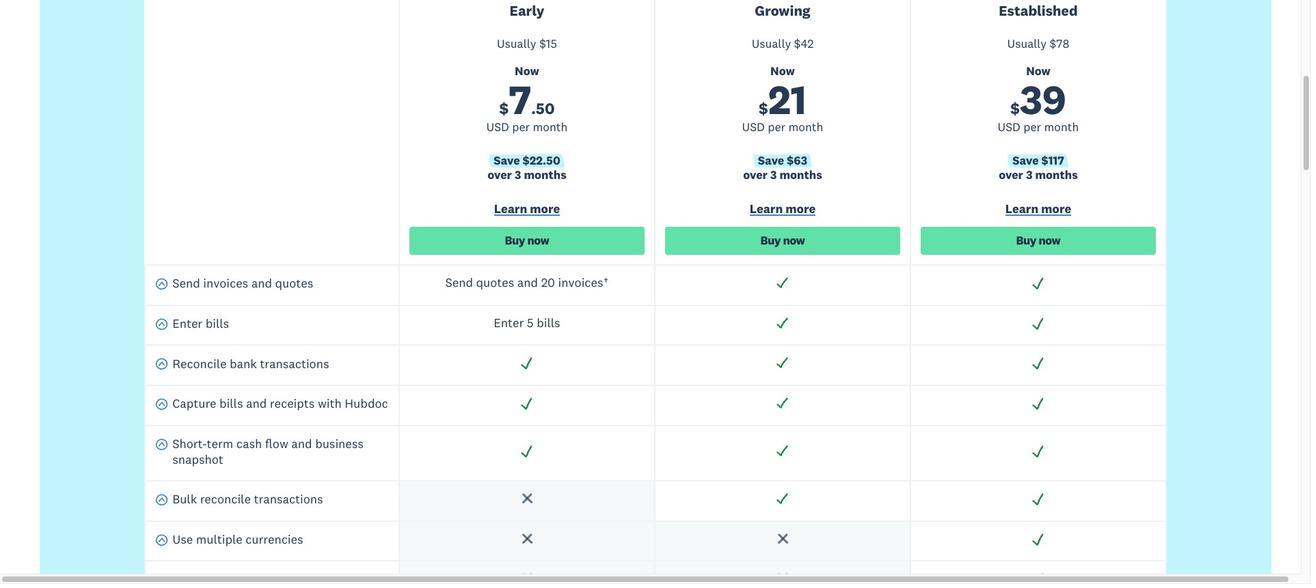 Task type: describe. For each thing, give the bounding box(es) containing it.
$ 39
[[1010, 74, 1066, 125]]

over for 21
[[743, 168, 768, 183]]

receipts
[[270, 396, 315, 412]]

7
[[509, 74, 531, 125]]

$ down established
[[1050, 36, 1056, 51]]

learn more for 21
[[750, 201, 816, 217]]

bank
[[230, 356, 257, 372]]

per for 21
[[768, 120, 785, 135]]

.
[[531, 98, 536, 118]]

20
[[541, 275, 555, 291]]

buy now for 7
[[505, 233, 549, 248]]

learn for 21
[[750, 201, 783, 217]]

early
[[510, 1, 544, 20]]

business
[[315, 436, 364, 452]]

invoices†
[[558, 275, 609, 291]]

over for 39
[[999, 168, 1023, 183]]

now for 21
[[783, 233, 805, 248]]

usd per month for 39
[[998, 120, 1079, 135]]

save $117
[[1013, 153, 1064, 168]]

invoices
[[203, 276, 248, 292]]

learn for 39
[[1005, 201, 1039, 217]]

short-term cash flow and business snapshot
[[172, 436, 364, 467]]

buy now for 39
[[1016, 233, 1061, 248]]

$ down early in the top left of the page
[[539, 36, 546, 51]]

reconcile
[[172, 356, 227, 372]]

transactions for reconcile bank transactions
[[260, 356, 329, 372]]

enter for enter bills
[[172, 316, 202, 332]]

multiple
[[196, 532, 242, 547]]

month for 7
[[533, 120, 568, 135]]

now for 39
[[1026, 63, 1051, 78]]

learn more link for 39
[[921, 201, 1156, 220]]

flow
[[265, 436, 288, 452]]

send invoices and quotes button
[[155, 276, 313, 295]]

currencies
[[246, 532, 303, 547]]

capture bills and receipts with hubdoc
[[172, 396, 388, 412]]

usually for 7
[[497, 36, 536, 51]]

now for 39
[[1039, 233, 1061, 248]]

enter bills
[[172, 316, 229, 332]]

established
[[999, 1, 1078, 20]]

included image for send invoices and quotes
[[1031, 276, 1046, 291]]

78
[[1056, 36, 1069, 51]]

usd for 39
[[998, 120, 1020, 135]]

enter bills button
[[155, 316, 229, 335]]

buy now for 21
[[760, 233, 805, 248]]

$ 7 . 50
[[499, 74, 555, 125]]

now for 7
[[527, 233, 549, 248]]

bills right 5
[[537, 315, 560, 331]]

more for 39
[[1041, 201, 1071, 217]]

bulk reconcile transactions
[[172, 492, 323, 507]]

2 excluded image from the top
[[520, 572, 534, 584]]

$117
[[1041, 153, 1064, 168]]

over for 7
[[488, 168, 512, 183]]

save for 7
[[494, 153, 520, 168]]

with
[[318, 396, 342, 412]]

3 for 21
[[770, 168, 777, 183]]

term
[[207, 436, 233, 452]]

and for 20
[[517, 275, 538, 291]]

buy for 39
[[1016, 233, 1036, 248]]

hubdoc
[[345, 396, 388, 412]]

42
[[801, 36, 814, 51]]

buy now link for 21
[[665, 227, 900, 255]]

quotes inside button
[[275, 276, 313, 292]]

39
[[1020, 74, 1066, 125]]

over 3 months for 39
[[999, 168, 1078, 183]]

usd per month for 7
[[486, 120, 568, 135]]

$22.50
[[523, 153, 560, 168]]

learn more link for 21
[[665, 201, 900, 220]]

$ inside $ 39
[[1010, 98, 1020, 118]]

and for receipts
[[246, 396, 267, 412]]

capture bills and receipts with hubdoc button
[[155, 396, 388, 415]]

per for 39
[[1023, 120, 1041, 135]]

3 for 39
[[1026, 168, 1033, 183]]

buy now link for 7
[[409, 227, 645, 255]]

1 excluded image from the top
[[520, 532, 534, 547]]

reconcile bank transactions button
[[155, 356, 329, 375]]

growing
[[755, 1, 811, 20]]

send for send invoices and quotes
[[172, 276, 200, 292]]



Task type: locate. For each thing, give the bounding box(es) containing it.
5
[[527, 315, 534, 331]]

2 per from the left
[[768, 120, 785, 135]]

and right the invoices
[[251, 276, 272, 292]]

more for 21
[[786, 201, 816, 217]]

usd up save $22.50
[[486, 120, 509, 135]]

buy for 21
[[760, 233, 781, 248]]

bills for enter bills
[[206, 316, 229, 332]]

3 left $22.50 at the left of page
[[515, 168, 521, 183]]

now down usually $ 78
[[1026, 63, 1051, 78]]

1 usd per month from the left
[[486, 120, 568, 135]]

1 vertical spatial excluded image
[[776, 532, 790, 547]]

over 3 months for 7
[[488, 168, 567, 183]]

short-
[[172, 436, 207, 452]]

0 horizontal spatial now
[[527, 233, 549, 248]]

buy now link for 39
[[921, 227, 1156, 255]]

2 months from the left
[[780, 168, 822, 183]]

months for 7
[[524, 168, 567, 183]]

2 usd from the left
[[742, 120, 765, 135]]

per
[[512, 120, 530, 135], [768, 120, 785, 135], [1023, 120, 1041, 135]]

excluded image
[[520, 532, 534, 547], [520, 572, 534, 584]]

1 over from the left
[[488, 168, 512, 183]]

3 usd from the left
[[998, 120, 1020, 135]]

3 now from the left
[[1026, 63, 1051, 78]]

enter 5 bills
[[494, 315, 560, 331]]

0 horizontal spatial usually
[[497, 36, 536, 51]]

snapshot
[[172, 452, 223, 467]]

more down $22.50 at the left of page
[[530, 201, 560, 217]]

1 horizontal spatial learn more link
[[665, 201, 900, 220]]

now
[[527, 233, 549, 248], [783, 233, 805, 248], [1039, 233, 1061, 248]]

2 horizontal spatial now
[[1026, 63, 1051, 78]]

2 horizontal spatial usd
[[998, 120, 1020, 135]]

2 horizontal spatial save
[[1013, 153, 1039, 168]]

2 buy now link from the left
[[665, 227, 900, 255]]

2 buy now from the left
[[760, 233, 805, 248]]

usd per month down '.'
[[486, 120, 568, 135]]

3 buy now from the left
[[1016, 233, 1061, 248]]

usually for 39
[[1007, 36, 1047, 51]]

1 month from the left
[[533, 120, 568, 135]]

month up $117
[[1044, 120, 1079, 135]]

excluded image for 2nd excluded icon from the bottom of the page
[[776, 532, 790, 547]]

learn more link
[[409, 201, 645, 220], [665, 201, 900, 220], [921, 201, 1156, 220]]

1 over 3 months from the left
[[488, 168, 567, 183]]

excluded image for second excluded icon from the top
[[776, 572, 790, 584]]

bills inside 'button'
[[219, 396, 243, 412]]

more down $63
[[786, 201, 816, 217]]

and
[[517, 275, 538, 291], [251, 276, 272, 292], [246, 396, 267, 412], [291, 436, 312, 452]]

0 horizontal spatial more
[[530, 201, 560, 217]]

bills right capture
[[219, 396, 243, 412]]

save $22.50
[[494, 153, 560, 168]]

more for 7
[[530, 201, 560, 217]]

2 learn more link from the left
[[665, 201, 900, 220]]

included image
[[1031, 276, 1046, 291], [776, 316, 790, 331], [1031, 396, 1046, 411], [1031, 444, 1046, 459], [776, 492, 790, 507], [1031, 532, 1046, 547]]

1 learn from the left
[[494, 201, 527, 217]]

send
[[445, 275, 473, 291], [172, 276, 200, 292]]

1 horizontal spatial buy now
[[760, 233, 805, 248]]

2 horizontal spatial over
[[999, 168, 1023, 183]]

usd for 7
[[486, 120, 509, 135]]

1 save from the left
[[494, 153, 520, 168]]

per for 7
[[512, 120, 530, 135]]

enter
[[494, 315, 524, 331], [172, 316, 202, 332]]

2 horizontal spatial learn more link
[[921, 201, 1156, 220]]

included image for short-term cash flow and business snapshot
[[1031, 444, 1046, 459]]

usd per month up save $63
[[742, 120, 823, 135]]

3 learn from the left
[[1005, 201, 1039, 217]]

0 horizontal spatial usd per month
[[486, 120, 568, 135]]

2 horizontal spatial 3
[[1026, 168, 1033, 183]]

over left $22.50 at the left of page
[[488, 168, 512, 183]]

enter left 5
[[494, 315, 524, 331]]

2 3 from the left
[[770, 168, 777, 183]]

1 buy from the left
[[505, 233, 525, 248]]

1 horizontal spatial learn more
[[750, 201, 816, 217]]

3 more from the left
[[1041, 201, 1071, 217]]

3 over from the left
[[999, 168, 1023, 183]]

2 over from the left
[[743, 168, 768, 183]]

15
[[546, 36, 557, 51]]

usd for 21
[[742, 120, 765, 135]]

usually down early in the top left of the page
[[497, 36, 536, 51]]

2 buy from the left
[[760, 233, 781, 248]]

excluded image
[[520, 492, 534, 507], [776, 532, 790, 547], [776, 572, 790, 584]]

and inside button
[[251, 276, 272, 292]]

now for 21
[[770, 63, 795, 78]]

send quotes and 20 invoices†
[[445, 275, 609, 291]]

1 horizontal spatial more
[[786, 201, 816, 217]]

month for 21
[[788, 120, 823, 135]]

buy for 7
[[505, 233, 525, 248]]

3 buy now link from the left
[[921, 227, 1156, 255]]

$ left '.'
[[499, 98, 509, 118]]

over left $63
[[743, 168, 768, 183]]

per up save $22.50
[[512, 120, 530, 135]]

2 month from the left
[[788, 120, 823, 135]]

quotes
[[476, 275, 514, 291], [275, 276, 313, 292]]

usually down growing at the right of the page
[[752, 36, 791, 51]]

1 horizontal spatial usually
[[752, 36, 791, 51]]

3 save from the left
[[1013, 153, 1039, 168]]

1 horizontal spatial send
[[445, 275, 473, 291]]

use multiple currencies button
[[155, 532, 303, 551]]

usd left 21
[[742, 120, 765, 135]]

$ up save $117
[[1010, 98, 1020, 118]]

save $63
[[758, 153, 807, 168]]

save left $117
[[1013, 153, 1039, 168]]

1 more from the left
[[530, 201, 560, 217]]

usd per month
[[486, 120, 568, 135], [742, 120, 823, 135], [998, 120, 1079, 135]]

transactions
[[260, 356, 329, 372], [254, 492, 323, 507]]

per up save $117
[[1023, 120, 1041, 135]]

months for 21
[[780, 168, 822, 183]]

learn more link down save $22.50
[[409, 201, 645, 220]]

over 3 months for 21
[[743, 168, 822, 183]]

bills for capture bills and receipts with hubdoc
[[219, 396, 243, 412]]

1 horizontal spatial usd per month
[[742, 120, 823, 135]]

2 horizontal spatial month
[[1044, 120, 1079, 135]]

learn
[[494, 201, 527, 217], [750, 201, 783, 217], [1005, 201, 1039, 217]]

1 now from the left
[[515, 63, 539, 78]]

1 horizontal spatial quotes
[[476, 275, 514, 291]]

2 more from the left
[[786, 201, 816, 217]]

2 horizontal spatial buy now
[[1016, 233, 1061, 248]]

2 learn from the left
[[750, 201, 783, 217]]

send inside send invoices and quotes button
[[172, 276, 200, 292]]

50
[[536, 98, 555, 118]]

3 for 7
[[515, 168, 521, 183]]

learn down save $117
[[1005, 201, 1039, 217]]

$ 21
[[759, 74, 807, 125]]

$ down growing at the right of the page
[[794, 36, 801, 51]]

0 horizontal spatial over 3 months
[[488, 168, 567, 183]]

learn down save $22.50
[[494, 201, 527, 217]]

0 horizontal spatial buy
[[505, 233, 525, 248]]

months for 39
[[1035, 168, 1078, 183]]

usually for 21
[[752, 36, 791, 51]]

usually down established
[[1007, 36, 1047, 51]]

2 horizontal spatial buy now link
[[921, 227, 1156, 255]]

now down usually $ 42
[[770, 63, 795, 78]]

1 usd from the left
[[486, 120, 509, 135]]

0 horizontal spatial per
[[512, 120, 530, 135]]

usd per month up save $117
[[998, 120, 1079, 135]]

1 learn more from the left
[[494, 201, 560, 217]]

usd up save $117
[[998, 120, 1020, 135]]

and inside 'button'
[[246, 396, 267, 412]]

usually $ 42
[[752, 36, 814, 51]]

2 horizontal spatial usually
[[1007, 36, 1047, 51]]

learn more down save $117
[[1005, 201, 1071, 217]]

1 learn more link from the left
[[409, 201, 645, 220]]

0 horizontal spatial learn more link
[[409, 201, 645, 220]]

short-term cash flow and business snapshot button
[[155, 436, 389, 471]]

month up $63
[[788, 120, 823, 135]]

2 horizontal spatial months
[[1035, 168, 1078, 183]]

over 3 months
[[488, 168, 567, 183], [743, 168, 822, 183], [999, 168, 1078, 183]]

2 vertical spatial excluded image
[[776, 572, 790, 584]]

1 buy now link from the left
[[409, 227, 645, 255]]

1 horizontal spatial buy
[[760, 233, 781, 248]]

over
[[488, 168, 512, 183], [743, 168, 768, 183], [999, 168, 1023, 183]]

1 horizontal spatial now
[[783, 233, 805, 248]]

0 vertical spatial excluded image
[[520, 492, 534, 507]]

1 now from the left
[[527, 233, 549, 248]]

3 3 from the left
[[1026, 168, 1033, 183]]

0 horizontal spatial learn more
[[494, 201, 560, 217]]

learn more link down save $63
[[665, 201, 900, 220]]

21
[[768, 74, 807, 125]]

2 horizontal spatial learn
[[1005, 201, 1039, 217]]

3 learn more link from the left
[[921, 201, 1156, 220]]

over left $117
[[999, 168, 1023, 183]]

3 month from the left
[[1044, 120, 1079, 135]]

included image for capture bills and receipts with hubdoc
[[1031, 396, 1046, 411]]

bills inside button
[[206, 316, 229, 332]]

and inside the 'short-term cash flow and business snapshot'
[[291, 436, 312, 452]]

3 now from the left
[[1039, 233, 1061, 248]]

0 horizontal spatial save
[[494, 153, 520, 168]]

month down the 50
[[533, 120, 568, 135]]

3 months from the left
[[1035, 168, 1078, 183]]

bills down the invoices
[[206, 316, 229, 332]]

1 vertical spatial excluded image
[[520, 572, 534, 584]]

included image for use multiple currencies
[[1031, 532, 1046, 547]]

now
[[515, 63, 539, 78], [770, 63, 795, 78], [1026, 63, 1051, 78]]

$ inside $ 7 . 50
[[499, 98, 509, 118]]

2 horizontal spatial now
[[1039, 233, 1061, 248]]

cash
[[236, 436, 262, 452]]

now down usually $ 15
[[515, 63, 539, 78]]

learn more link down save $117
[[921, 201, 1156, 220]]

months
[[524, 168, 567, 183], [780, 168, 822, 183], [1035, 168, 1078, 183]]

1 horizontal spatial months
[[780, 168, 822, 183]]

usually $ 78
[[1007, 36, 1069, 51]]

use
[[172, 532, 193, 547]]

bulk
[[172, 492, 197, 507]]

transactions up receipts
[[260, 356, 329, 372]]

1 horizontal spatial buy now link
[[665, 227, 900, 255]]

now for 7
[[515, 63, 539, 78]]

0 horizontal spatial 3
[[515, 168, 521, 183]]

learn more
[[494, 201, 560, 217], [750, 201, 816, 217], [1005, 201, 1071, 217]]

transactions for bulk reconcile transactions
[[254, 492, 323, 507]]

learn more for 39
[[1005, 201, 1071, 217]]

1 horizontal spatial 3
[[770, 168, 777, 183]]

save left $63
[[758, 153, 784, 168]]

more
[[530, 201, 560, 217], [786, 201, 816, 217], [1041, 201, 1071, 217]]

month
[[533, 120, 568, 135], [788, 120, 823, 135], [1044, 120, 1079, 135]]

learn for 7
[[494, 201, 527, 217]]

1 horizontal spatial over 3 months
[[743, 168, 822, 183]]

0 horizontal spatial months
[[524, 168, 567, 183]]

2 save from the left
[[758, 153, 784, 168]]

3 usually from the left
[[1007, 36, 1047, 51]]

2 now from the left
[[783, 233, 805, 248]]

capture
[[172, 396, 216, 412]]

$
[[539, 36, 546, 51], [794, 36, 801, 51], [1050, 36, 1056, 51], [499, 98, 509, 118], [759, 98, 768, 118], [1010, 98, 1020, 118]]

usd
[[486, 120, 509, 135], [742, 120, 765, 135], [998, 120, 1020, 135]]

and left receipts
[[246, 396, 267, 412]]

and left the 20
[[517, 275, 538, 291]]

1 horizontal spatial save
[[758, 153, 784, 168]]

usd per month for 21
[[742, 120, 823, 135]]

buy now
[[505, 233, 549, 248], [760, 233, 805, 248], [1016, 233, 1061, 248]]

enter inside button
[[172, 316, 202, 332]]

$63
[[787, 153, 807, 168]]

per up save $63
[[768, 120, 785, 135]]

0 horizontal spatial send
[[172, 276, 200, 292]]

save for 21
[[758, 153, 784, 168]]

0 horizontal spatial buy now
[[505, 233, 549, 248]]

enter for enter 5 bills
[[494, 315, 524, 331]]

1 horizontal spatial now
[[770, 63, 795, 78]]

send invoices and quotes
[[172, 276, 313, 292]]

more down $117
[[1041, 201, 1071, 217]]

0 horizontal spatial month
[[533, 120, 568, 135]]

1 horizontal spatial learn
[[750, 201, 783, 217]]

1 usually from the left
[[497, 36, 536, 51]]

learn more link for 7
[[409, 201, 645, 220]]

2 horizontal spatial buy
[[1016, 233, 1036, 248]]

1 per from the left
[[512, 120, 530, 135]]

0 horizontal spatial now
[[515, 63, 539, 78]]

enter up reconcile
[[172, 316, 202, 332]]

save for 39
[[1013, 153, 1039, 168]]

1 horizontal spatial over
[[743, 168, 768, 183]]

3 per from the left
[[1023, 120, 1041, 135]]

0 horizontal spatial buy now link
[[409, 227, 645, 255]]

2 over 3 months from the left
[[743, 168, 822, 183]]

2 learn more from the left
[[750, 201, 816, 217]]

3 over 3 months from the left
[[999, 168, 1078, 183]]

transactions up "currencies"
[[254, 492, 323, 507]]

0 horizontal spatial usd
[[486, 120, 509, 135]]

save
[[494, 153, 520, 168], [758, 153, 784, 168], [1013, 153, 1039, 168]]

usually
[[497, 36, 536, 51], [752, 36, 791, 51], [1007, 36, 1047, 51]]

and for quotes
[[251, 276, 272, 292]]

2 horizontal spatial per
[[1023, 120, 1041, 135]]

0 horizontal spatial quotes
[[275, 276, 313, 292]]

send for send quotes and 20 invoices†
[[445, 275, 473, 291]]

0 horizontal spatial enter
[[172, 316, 202, 332]]

3
[[515, 168, 521, 183], [770, 168, 777, 183], [1026, 168, 1033, 183]]

1 vertical spatial transactions
[[254, 492, 323, 507]]

3 buy from the left
[[1016, 233, 1036, 248]]

month for 39
[[1044, 120, 1079, 135]]

2 now from the left
[[770, 63, 795, 78]]

1 horizontal spatial month
[[788, 120, 823, 135]]

$ inside the '$ 21'
[[759, 98, 768, 118]]

reconcile bank transactions
[[172, 356, 329, 372]]

and right 'flow'
[[291, 436, 312, 452]]

save left $22.50 at the left of page
[[494, 153, 520, 168]]

0 vertical spatial excluded image
[[520, 532, 534, 547]]

2 horizontal spatial more
[[1041, 201, 1071, 217]]

0 vertical spatial transactions
[[260, 356, 329, 372]]

2 usually from the left
[[752, 36, 791, 51]]

included image
[[776, 276, 790, 291], [1031, 316, 1046, 331], [520, 356, 534, 371], [776, 356, 790, 371], [1031, 356, 1046, 371], [520, 396, 534, 411], [776, 396, 790, 411], [520, 444, 534, 459], [776, 444, 790, 459], [1031, 492, 1046, 507], [1031, 572, 1046, 584]]

1 months from the left
[[524, 168, 567, 183]]

2 horizontal spatial learn more
[[1005, 201, 1071, 217]]

2 usd per month from the left
[[742, 120, 823, 135]]

0 horizontal spatial learn
[[494, 201, 527, 217]]

buy now link
[[409, 227, 645, 255], [665, 227, 900, 255], [921, 227, 1156, 255]]

1 buy now from the left
[[505, 233, 549, 248]]

$ up save $63
[[759, 98, 768, 118]]

3 usd per month from the left
[[998, 120, 1079, 135]]

2 horizontal spatial usd per month
[[998, 120, 1079, 135]]

2 horizontal spatial over 3 months
[[999, 168, 1078, 183]]

bulk reconcile transactions button
[[155, 492, 323, 511]]

1 horizontal spatial usd
[[742, 120, 765, 135]]

learn more down save $22.50
[[494, 201, 560, 217]]

1 horizontal spatial per
[[768, 120, 785, 135]]

3 learn more from the left
[[1005, 201, 1071, 217]]

learn more down save $63
[[750, 201, 816, 217]]

usually $ 15
[[497, 36, 557, 51]]

1 3 from the left
[[515, 168, 521, 183]]

learn down save $63
[[750, 201, 783, 217]]

reconcile
[[200, 492, 251, 507]]

0 horizontal spatial over
[[488, 168, 512, 183]]

buy
[[505, 233, 525, 248], [760, 233, 781, 248], [1016, 233, 1036, 248]]

learn more for 7
[[494, 201, 560, 217]]

use multiple currencies
[[172, 532, 303, 547]]

3 left $117
[[1026, 168, 1033, 183]]

bills
[[537, 315, 560, 331], [206, 316, 229, 332], [219, 396, 243, 412]]

1 horizontal spatial enter
[[494, 315, 524, 331]]

3 left $63
[[770, 168, 777, 183]]



Task type: vqa. For each thing, say whether or not it's contained in the screenshot.
over for 21
yes



